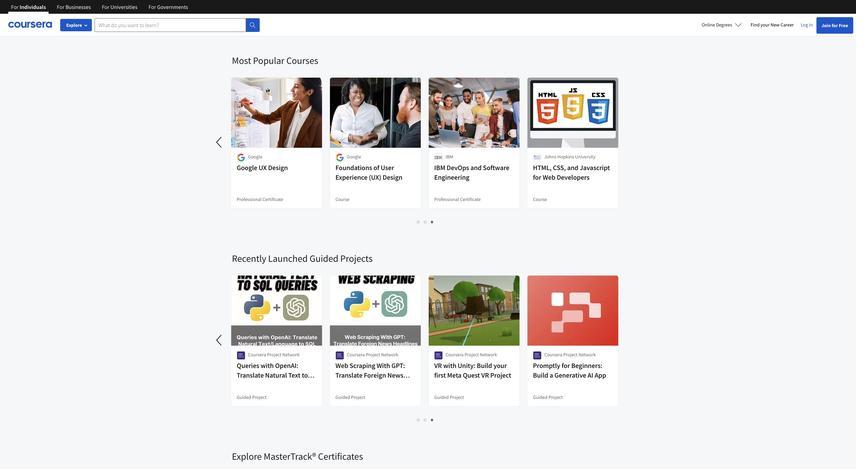 Task type: locate. For each thing, give the bounding box(es) containing it.
1 horizontal spatial and
[[567, 163, 579, 172]]

google image up google ux design
[[237, 153, 245, 162]]

3 network from the left
[[480, 352, 497, 358]]

1 button inside recently launched guided projects carousel element
[[415, 416, 422, 424]]

1 3 from the top
[[431, 219, 434, 225]]

for inside promptly for beginners: build a generative ai app
[[562, 362, 570, 370]]

google up google ux design
[[248, 154, 262, 160]]

project down a
[[549, 395, 563, 401]]

with inside the vr with unity: build your first meta quest vr project
[[443, 362, 457, 370]]

free
[[839, 22, 848, 29]]

1 certificate from the left
[[263, 197, 283, 203]]

queries with openai: translate natural text to sql
[[237, 362, 308, 390]]

recently
[[232, 253, 266, 265]]

launched
[[268, 253, 308, 265]]

0 horizontal spatial with
[[261, 362, 274, 370]]

2 and from the left
[[567, 163, 579, 172]]

0 vertical spatial design
[[268, 163, 288, 172]]

governments
[[157, 3, 188, 10]]

ai
[[588, 371, 593, 380]]

1 coursera project network image from the left
[[237, 352, 245, 360]]

0 horizontal spatial build
[[477, 362, 492, 370]]

vr up first
[[434, 362, 442, 370]]

for businesses
[[57, 3, 91, 10]]

coursera up queries
[[248, 352, 266, 358]]

0 vertical spatial 2 button
[[422, 218, 429, 226]]

1 horizontal spatial your
[[761, 22, 770, 28]]

1 horizontal spatial professional certificate
[[434, 197, 481, 203]]

guided project for promptly for beginners: build a generative ai app
[[533, 395, 563, 401]]

professional certificate down engineering
[[434, 197, 481, 203]]

network up openai:
[[282, 352, 300, 358]]

google ux design
[[237, 163, 288, 172]]

0 horizontal spatial vr
[[434, 362, 442, 370]]

1 vertical spatial list
[[232, 218, 619, 226]]

and
[[471, 163, 482, 172], [567, 163, 579, 172]]

1 vertical spatial 1 button
[[415, 416, 422, 424]]

your inside 'link'
[[761, 22, 770, 28]]

2 2 from the top
[[424, 417, 427, 424]]

certificate
[[263, 197, 283, 203], [460, 197, 481, 203]]

online degrees
[[702, 22, 732, 28]]

ibm down ibm 'image'
[[434, 163, 445, 172]]

2 horizontal spatial for
[[832, 22, 838, 29]]

coursera project network up unity:
[[446, 352, 497, 358]]

3 guided project from the left
[[434, 395, 464, 401]]

for universities
[[102, 3, 137, 10]]

1 with from the left
[[261, 362, 274, 370]]

1
[[417, 219, 420, 225], [417, 417, 420, 424]]

certificates
[[318, 451, 363, 463]]

2 coursera project network image from the left
[[336, 352, 344, 360]]

1 horizontal spatial explore
[[232, 451, 262, 463]]

course down html,
[[533, 197, 547, 203]]

design down the user
[[383, 173, 403, 182]]

1 3 button from the top
[[429, 218, 436, 226]]

coursera project network up openai:
[[248, 352, 300, 358]]

web left scraping
[[336, 362, 348, 370]]

1 horizontal spatial coursera project network image
[[336, 352, 344, 360]]

network for openai:
[[282, 352, 300, 358]]

johns
[[544, 154, 557, 160]]

list for most popular courses
[[232, 218, 619, 226]]

2 professional certificate from the left
[[434, 197, 481, 203]]

0 horizontal spatial explore
[[66, 22, 82, 28]]

1 button
[[415, 218, 422, 226], [415, 416, 422, 424]]

1 google image from the left
[[237, 153, 245, 162]]

2 2 button from the top
[[422, 416, 429, 424]]

0 vertical spatial web
[[543, 173, 556, 182]]

for for individuals
[[11, 3, 19, 10]]

2 horizontal spatial coursera project network image
[[533, 352, 542, 360]]

1 and from the left
[[471, 163, 482, 172]]

None search field
[[95, 18, 260, 32]]

1 vertical spatial design
[[383, 173, 403, 182]]

for left universities
[[102, 3, 109, 10]]

of
[[374, 163, 379, 172]]

scraping
[[350, 362, 375, 370]]

1 horizontal spatial design
[[383, 173, 403, 182]]

project inside the vr with unity: build your first meta quest vr project
[[490, 371, 511, 380]]

meta
[[447, 371, 462, 380]]

network for beginners:
[[579, 352, 596, 358]]

network up with at the left bottom
[[381, 352, 398, 358]]

0 horizontal spatial for
[[533, 173, 541, 182]]

and inside ibm devops and software engineering
[[471, 163, 482, 172]]

with for unity:
[[443, 362, 457, 370]]

0 vertical spatial for
[[832, 22, 838, 29]]

coursera project network image
[[237, 352, 245, 360], [336, 352, 344, 360], [533, 352, 542, 360]]

with inside queries with openai: translate natural text to sql
[[261, 362, 274, 370]]

google left ux
[[237, 163, 257, 172]]

list inside most popular courses carousel 'element'
[[232, 218, 619, 226]]

1 professional certificate from the left
[[237, 197, 283, 203]]

3 for recently launched guided projects
[[431, 417, 434, 424]]

guided down headlines
[[336, 395, 350, 401]]

guided project
[[237, 395, 267, 401], [336, 395, 365, 401], [434, 395, 464, 401], [533, 395, 563, 401]]

foundations of user experience (ux) design
[[336, 163, 403, 182]]

1 horizontal spatial translate
[[336, 371, 363, 380]]

1 translate from the left
[[237, 371, 264, 380]]

online
[[702, 22, 715, 28]]

google image
[[237, 153, 245, 162], [336, 153, 344, 162]]

0 vertical spatial 1 button
[[415, 218, 422, 226]]

2 3 button from the top
[[429, 416, 436, 424]]

0 vertical spatial 1
[[417, 219, 420, 225]]

log in
[[801, 22, 813, 28]]

0 horizontal spatial course
[[336, 197, 350, 203]]

guided project down headlines
[[336, 395, 365, 401]]

1 coursera project network from the left
[[248, 352, 300, 358]]

2 inside recently launched guided projects carousel element
[[424, 417, 427, 424]]

2 3 from the top
[[431, 417, 434, 424]]

1 vertical spatial 1
[[417, 417, 420, 424]]

1 inside most popular courses carousel 'element'
[[417, 219, 420, 225]]

list inside recently launched guided projects carousel element
[[232, 416, 619, 424]]

coursera up promptly
[[544, 352, 562, 358]]

1 1 button from the top
[[415, 218, 422, 226]]

network for with
[[381, 352, 398, 358]]

3
[[431, 219, 434, 225], [431, 417, 434, 424]]

0 vertical spatial 2
[[424, 219, 427, 225]]

guided down first
[[434, 395, 449, 401]]

1 coursera from the left
[[248, 352, 266, 358]]

1 professional from the left
[[237, 197, 262, 203]]

1 guided project from the left
[[237, 395, 267, 401]]

coursera
[[248, 352, 266, 358], [347, 352, 365, 358], [446, 352, 464, 358], [544, 352, 562, 358]]

google image for foundations of user experience (ux) design
[[336, 153, 344, 162]]

0 vertical spatial list
[[232, 20, 619, 28]]

0 horizontal spatial design
[[268, 163, 288, 172]]

google up foundations
[[347, 154, 361, 160]]

1 1 from the top
[[417, 219, 420, 225]]

4 for from the left
[[149, 3, 156, 10]]

explore for explore mastertrack® certificates
[[232, 451, 262, 463]]

your right find at right top
[[761, 22, 770, 28]]

project
[[267, 352, 281, 358], [366, 352, 380, 358], [465, 352, 479, 358], [563, 352, 578, 358], [490, 371, 511, 380], [252, 395, 267, 401], [351, 395, 365, 401], [450, 395, 464, 401], [549, 395, 563, 401]]

1 network from the left
[[282, 352, 300, 358]]

3 button inside most popular courses carousel 'element'
[[429, 218, 436, 226]]

1 vertical spatial 3
[[431, 417, 434, 424]]

4 guided project from the left
[[533, 395, 563, 401]]

mastertrack®
[[264, 451, 316, 463]]

2 button for recently launched guided projects
[[422, 416, 429, 424]]

1 horizontal spatial web
[[543, 173, 556, 182]]

1 horizontal spatial ibm
[[446, 154, 453, 160]]

translate inside the web scraping with gpt: translate foreign news headlines
[[336, 371, 363, 380]]

0 vertical spatial 3
[[431, 219, 434, 225]]

a
[[550, 371, 553, 380]]

1 2 from the top
[[424, 219, 427, 225]]

1 vertical spatial 3 button
[[429, 416, 436, 424]]

beginners:
[[571, 362, 603, 370]]

network up the vr with unity: build your first meta quest vr project
[[480, 352, 497, 358]]

certificate down ux
[[263, 197, 283, 203]]

web
[[543, 173, 556, 182], [336, 362, 348, 370]]

professional
[[237, 197, 262, 203], [434, 197, 459, 203]]

3 button for recently launched guided projects
[[429, 416, 436, 424]]

1 horizontal spatial professional
[[434, 197, 459, 203]]

4 network from the left
[[579, 352, 596, 358]]

2 list from the top
[[232, 218, 619, 226]]

0 vertical spatial build
[[477, 362, 492, 370]]

1 for most popular courses
[[417, 219, 420, 225]]

2 inside most popular courses carousel 'element'
[[424, 219, 427, 225]]

1 horizontal spatial build
[[533, 371, 548, 380]]

(ux)
[[369, 173, 381, 182]]

0 horizontal spatial your
[[494, 362, 507, 370]]

build for your
[[477, 362, 492, 370]]

most popular courses carousel element
[[0, 34, 624, 232]]

1 vertical spatial build
[[533, 371, 548, 380]]

list for recently launched guided projects
[[232, 416, 619, 424]]

quest
[[463, 371, 480, 380]]

1 vertical spatial your
[[494, 362, 507, 370]]

1 button for most popular courses
[[415, 218, 422, 226]]

3 for most popular courses
[[431, 219, 434, 225]]

previous slide image
[[211, 134, 228, 151]]

popular
[[253, 54, 285, 67]]

developers
[[557, 173, 590, 182]]

0 horizontal spatial translate
[[237, 371, 264, 380]]

coursera project network image up promptly
[[533, 352, 542, 360]]

course
[[336, 197, 350, 203], [533, 197, 547, 203]]

2 for from the left
[[57, 3, 64, 10]]

build inside promptly for beginners: build a generative ai app
[[533, 371, 548, 380]]

web down html,
[[543, 173, 556, 182]]

for for universities
[[102, 3, 109, 10]]

0 horizontal spatial certificate
[[263, 197, 283, 203]]

your inside the vr with unity: build your first meta quest vr project
[[494, 362, 507, 370]]

coursera for queries
[[248, 352, 266, 358]]

guided project down a
[[533, 395, 563, 401]]

vr with unity: build your first meta quest vr project
[[434, 362, 511, 380]]

google image up foundations
[[336, 153, 344, 162]]

0 horizontal spatial ibm
[[434, 163, 445, 172]]

vr
[[434, 362, 442, 370], [481, 371, 489, 380]]

guided project down sql
[[237, 395, 267, 401]]

for
[[832, 22, 838, 29], [533, 173, 541, 182], [562, 362, 570, 370]]

4 coursera project network from the left
[[544, 352, 596, 358]]

list
[[232, 20, 619, 28], [232, 218, 619, 226], [232, 416, 619, 424]]

vr right quest
[[481, 371, 489, 380]]

recently launched guided projects carousel element
[[0, 232, 624, 430]]

1 horizontal spatial course
[[533, 197, 547, 203]]

for
[[11, 3, 19, 10], [57, 3, 64, 10], [102, 3, 109, 10], [149, 3, 156, 10]]

1 vertical spatial 2
[[424, 417, 427, 424]]

2 certificate from the left
[[460, 197, 481, 203]]

project down queries with openai: translate natural text to sql
[[252, 395, 267, 401]]

1 for from the left
[[11, 3, 19, 10]]

for down html,
[[533, 173, 541, 182]]

with for openai:
[[261, 362, 274, 370]]

1 inside recently launched guided projects carousel element
[[417, 417, 420, 424]]

0 vertical spatial ibm
[[446, 154, 453, 160]]

openai:
[[275, 362, 298, 370]]

coursera project network image up headlines
[[336, 352, 344, 360]]

your right unity:
[[494, 362, 507, 370]]

2 network from the left
[[381, 352, 398, 358]]

guided project down meta
[[434, 395, 464, 401]]

0 horizontal spatial coursera project network image
[[237, 352, 245, 360]]

for inside html, css, and javascript for web developers
[[533, 173, 541, 182]]

professional for ibm devops and software engineering
[[434, 197, 459, 203]]

1 list from the top
[[232, 20, 619, 28]]

with up natural
[[261, 362, 274, 370]]

explore
[[66, 22, 82, 28], [232, 451, 262, 463]]

ibm image
[[434, 153, 443, 162]]

coursera project network up promptly for beginners: build a generative ai app
[[544, 352, 596, 358]]

johns hopkins university
[[544, 154, 596, 160]]

software engineering skills carousel element
[[0, 0, 624, 34]]

online degrees button
[[696, 17, 747, 32]]

google for google
[[248, 154, 262, 160]]

coursera project network image up queries
[[237, 352, 245, 360]]

2 professional from the left
[[434, 197, 459, 203]]

ibm
[[446, 154, 453, 160], [434, 163, 445, 172]]

and right devops
[[471, 163, 482, 172]]

certificate for and
[[460, 197, 481, 203]]

guided down sql
[[237, 395, 251, 401]]

google
[[248, 154, 262, 160], [347, 154, 361, 160], [237, 163, 257, 172]]

translate up headlines
[[336, 371, 363, 380]]

0 horizontal spatial and
[[471, 163, 482, 172]]

0 horizontal spatial web
[[336, 362, 348, 370]]

css,
[[553, 163, 566, 172]]

and up developers
[[567, 163, 579, 172]]

3 coursera from the left
[[446, 352, 464, 358]]

certificate for design
[[263, 197, 283, 203]]

coursera for vr
[[446, 352, 464, 358]]

devops
[[447, 163, 469, 172]]

2
[[424, 219, 427, 225], [424, 417, 427, 424]]

4 coursera from the left
[[544, 352, 562, 358]]

project down headlines
[[351, 395, 365, 401]]

0 vertical spatial vr
[[434, 362, 442, 370]]

coursera project network
[[248, 352, 300, 358], [347, 352, 398, 358], [446, 352, 497, 358], [544, 352, 596, 358]]

for up generative
[[562, 362, 570, 370]]

2 coursera from the left
[[347, 352, 365, 358]]

3 inside most popular courses carousel 'element'
[[431, 219, 434, 225]]

coursera project network up scraping
[[347, 352, 398, 358]]

unity:
[[458, 362, 476, 370]]

1 horizontal spatial certificate
[[460, 197, 481, 203]]

1 vertical spatial explore
[[232, 451, 262, 463]]

build inside the vr with unity: build your first meta quest vr project
[[477, 362, 492, 370]]

natural
[[265, 371, 287, 380]]

build up quest
[[477, 362, 492, 370]]

build for a
[[533, 371, 548, 380]]

3 list from the top
[[232, 416, 619, 424]]

3 for from the left
[[102, 3, 109, 10]]

and for css,
[[567, 163, 579, 172]]

translate down queries
[[237, 371, 264, 380]]

1 button inside most popular courses carousel 'element'
[[415, 218, 422, 226]]

2 1 button from the top
[[415, 416, 422, 424]]

find
[[751, 22, 760, 28]]

build
[[477, 362, 492, 370], [533, 371, 548, 380]]

for right 'join'
[[832, 22, 838, 29]]

coursera project network for openai:
[[248, 352, 300, 358]]

2 translate from the left
[[336, 371, 363, 380]]

1 horizontal spatial vr
[[481, 371, 489, 380]]

3 button
[[429, 218, 436, 226], [429, 416, 436, 424]]

3 button inside recently launched guided projects carousel element
[[429, 416, 436, 424]]

0 horizontal spatial google image
[[237, 153, 245, 162]]

2 with from the left
[[443, 362, 457, 370]]

design right ux
[[268, 163, 288, 172]]

design
[[268, 163, 288, 172], [383, 173, 403, 182]]

most
[[232, 54, 251, 67]]

coursera up scraping
[[347, 352, 365, 358]]

with up meta
[[443, 362, 457, 370]]

0 vertical spatial your
[[761, 22, 770, 28]]

1 vertical spatial ibm
[[434, 163, 445, 172]]

join
[[822, 22, 831, 29]]

guided for web scraping with gpt: translate foreign news headlines
[[336, 395, 350, 401]]

1 2 button from the top
[[422, 218, 429, 226]]

coursera right coursera project network image
[[446, 352, 464, 358]]

coursera project network image for promptly for beginners: build a generative ai app
[[533, 352, 542, 360]]

for left individuals
[[11, 3, 19, 10]]

1 course from the left
[[336, 197, 350, 203]]

sql
[[237, 381, 249, 390]]

ibm for ibm devops and software engineering
[[434, 163, 445, 172]]

businesses
[[66, 3, 91, 10]]

0 horizontal spatial professional certificate
[[237, 197, 283, 203]]

most popular courses
[[232, 54, 318, 67]]

0 vertical spatial 3 button
[[429, 218, 436, 226]]

in
[[809, 22, 813, 28]]

network up beginners:
[[579, 352, 596, 358]]

guided down promptly
[[533, 395, 548, 401]]

and inside html, css, and javascript for web developers
[[567, 163, 579, 172]]

for for businesses
[[57, 3, 64, 10]]

2 vertical spatial for
[[562, 362, 570, 370]]

1 vertical spatial 2 button
[[422, 416, 429, 424]]

2 button for most popular courses
[[422, 218, 429, 226]]

2 vertical spatial list
[[232, 416, 619, 424]]

1 horizontal spatial for
[[562, 362, 570, 370]]

3 coursera project network from the left
[[446, 352, 497, 358]]

for left businesses
[[57, 3, 64, 10]]

1 horizontal spatial google image
[[336, 153, 344, 162]]

johns hopkins university image
[[533, 153, 542, 162]]

build left a
[[533, 371, 548, 380]]

3 coursera project network image from the left
[[533, 352, 542, 360]]

user
[[381, 163, 394, 172]]

projects
[[340, 253, 373, 265]]

web inside the web scraping with gpt: translate foreign news headlines
[[336, 362, 348, 370]]

1 vertical spatial web
[[336, 362, 348, 370]]

1 horizontal spatial with
[[443, 362, 457, 370]]

1 vertical spatial for
[[533, 173, 541, 182]]

explore inside dropdown button
[[66, 22, 82, 28]]

2 guided project from the left
[[336, 395, 365, 401]]

2 1 from the top
[[417, 417, 420, 424]]

2 coursera project network from the left
[[347, 352, 398, 358]]

2 course from the left
[[533, 197, 547, 203]]

guided
[[310, 253, 338, 265], [237, 395, 251, 401], [336, 395, 350, 401], [434, 395, 449, 401], [533, 395, 548, 401]]

experience
[[336, 173, 368, 182]]

2 google image from the left
[[336, 153, 344, 162]]

professional certificate down google ux design
[[237, 197, 283, 203]]

universities
[[110, 3, 137, 10]]

for left the governments
[[149, 3, 156, 10]]

0 horizontal spatial professional
[[237, 197, 262, 203]]

ibm inside ibm devops and software engineering
[[434, 163, 445, 172]]

ux
[[259, 163, 267, 172]]

with
[[261, 362, 274, 370], [443, 362, 457, 370]]

course down experience
[[336, 197, 350, 203]]

3 inside recently launched guided projects carousel element
[[431, 417, 434, 424]]

0 vertical spatial explore
[[66, 22, 82, 28]]

ibm right ibm 'image'
[[446, 154, 453, 160]]

project right quest
[[490, 371, 511, 380]]

join for free
[[822, 22, 848, 29]]

certificate down ibm devops and software engineering on the right of page
[[460, 197, 481, 203]]

coursera project network for with
[[347, 352, 398, 358]]

coursera image
[[8, 19, 52, 30]]



Task type: vqa. For each thing, say whether or not it's contained in the screenshot.
"more" for Launch your career in Project Management
no



Task type: describe. For each thing, give the bounding box(es) containing it.
gpt:
[[392, 362, 405, 370]]

foreign
[[364, 371, 386, 380]]

previous slide image
[[211, 332, 228, 349]]

hopkins
[[558, 154, 574, 160]]

banner navigation
[[6, 0, 194, 14]]

for for governments
[[149, 3, 156, 10]]

What do you want to learn? text field
[[95, 18, 246, 32]]

and for devops
[[471, 163, 482, 172]]

promptly for beginners: build a generative ai app
[[533, 362, 606, 380]]

3 button for most popular courses
[[429, 218, 436, 226]]

explore mastertrack® certificates
[[232, 451, 363, 463]]

with
[[377, 362, 390, 370]]

join for free link
[[817, 17, 854, 34]]

new
[[771, 22, 780, 28]]

generative
[[555, 371, 586, 380]]

html, css, and javascript for web developers
[[533, 163, 610, 182]]

find your new career
[[751, 22, 794, 28]]

recently launched guided projects
[[232, 253, 373, 265]]

ibm devops and software engineering
[[434, 163, 510, 182]]

engineering
[[434, 173, 470, 182]]

coursera project network for beginners:
[[544, 352, 596, 358]]

ibm for ibm
[[446, 154, 453, 160]]

network for unity:
[[480, 352, 497, 358]]

2 for most popular courses
[[424, 219, 427, 225]]

to
[[302, 371, 308, 380]]

coursera for web
[[347, 352, 365, 358]]

course for foundations of user experience (ux) design
[[336, 197, 350, 203]]

web scraping with gpt: translate foreign news headlines
[[336, 362, 405, 390]]

for for join
[[832, 22, 838, 29]]

project down meta
[[450, 395, 464, 401]]

log in link
[[798, 21, 817, 29]]

google for foundations
[[347, 154, 361, 160]]

coursera project network for unity:
[[446, 352, 497, 358]]

guided for queries with openai: translate natural text to sql
[[237, 395, 251, 401]]

guided left the projects
[[310, 253, 338, 265]]

design inside foundations of user experience (ux) design
[[383, 173, 403, 182]]

1 vertical spatial vr
[[481, 371, 489, 380]]

coursera project network image for queries with openai: translate natural text to sql
[[237, 352, 245, 360]]

headlines
[[336, 381, 365, 390]]

university
[[575, 154, 596, 160]]

guided for promptly for beginners: build a generative ai app
[[533, 395, 548, 401]]

professional certificate for ux
[[237, 197, 283, 203]]

text
[[288, 371, 301, 380]]

coursera project network image for web scraping with gpt: translate foreign news headlines
[[336, 352, 344, 360]]

promptly
[[533, 362, 560, 370]]

app
[[595, 371, 606, 380]]

project up unity:
[[465, 352, 479, 358]]

professional certificate for devops
[[434, 197, 481, 203]]

1 for recently launched guided projects
[[417, 417, 420, 424]]

software
[[483, 163, 510, 172]]

for individuals
[[11, 3, 46, 10]]

google image for google ux design
[[237, 153, 245, 162]]

translate inside queries with openai: translate natural text to sql
[[237, 371, 264, 380]]

guided project for vr with unity: build your first meta quest vr project
[[434, 395, 464, 401]]

project up with at the left bottom
[[366, 352, 380, 358]]

first
[[434, 371, 446, 380]]

career
[[781, 22, 794, 28]]

courses
[[286, 54, 318, 67]]

coursera project network image
[[434, 352, 443, 360]]

for for promptly
[[562, 362, 570, 370]]

html,
[[533, 163, 552, 172]]

guided project for web scraping with gpt: translate foreign news headlines
[[336, 395, 365, 401]]

find your new career link
[[747, 21, 798, 29]]

coursera for promptly
[[544, 352, 562, 358]]

for governments
[[149, 3, 188, 10]]

javascript
[[580, 163, 610, 172]]

project up openai:
[[267, 352, 281, 358]]

log
[[801, 22, 808, 28]]

degrees
[[716, 22, 732, 28]]

foundations
[[336, 163, 372, 172]]

guided project for queries with openai: translate natural text to sql
[[237, 395, 267, 401]]

list inside software engineering skills carousel element
[[232, 20, 619, 28]]

2 for recently launched guided projects
[[424, 417, 427, 424]]

1 button for recently launched guided projects
[[415, 416, 422, 424]]

individuals
[[20, 3, 46, 10]]

web inside html, css, and javascript for web developers
[[543, 173, 556, 182]]

explore button
[[60, 19, 92, 31]]

explore for explore
[[66, 22, 82, 28]]

news
[[387, 371, 403, 380]]

queries
[[237, 362, 259, 370]]

course for html, css, and javascript for web developers
[[533, 197, 547, 203]]

professional for google ux design
[[237, 197, 262, 203]]

guided for vr with unity: build your first meta quest vr project
[[434, 395, 449, 401]]

project up promptly for beginners: build a generative ai app
[[563, 352, 578, 358]]



